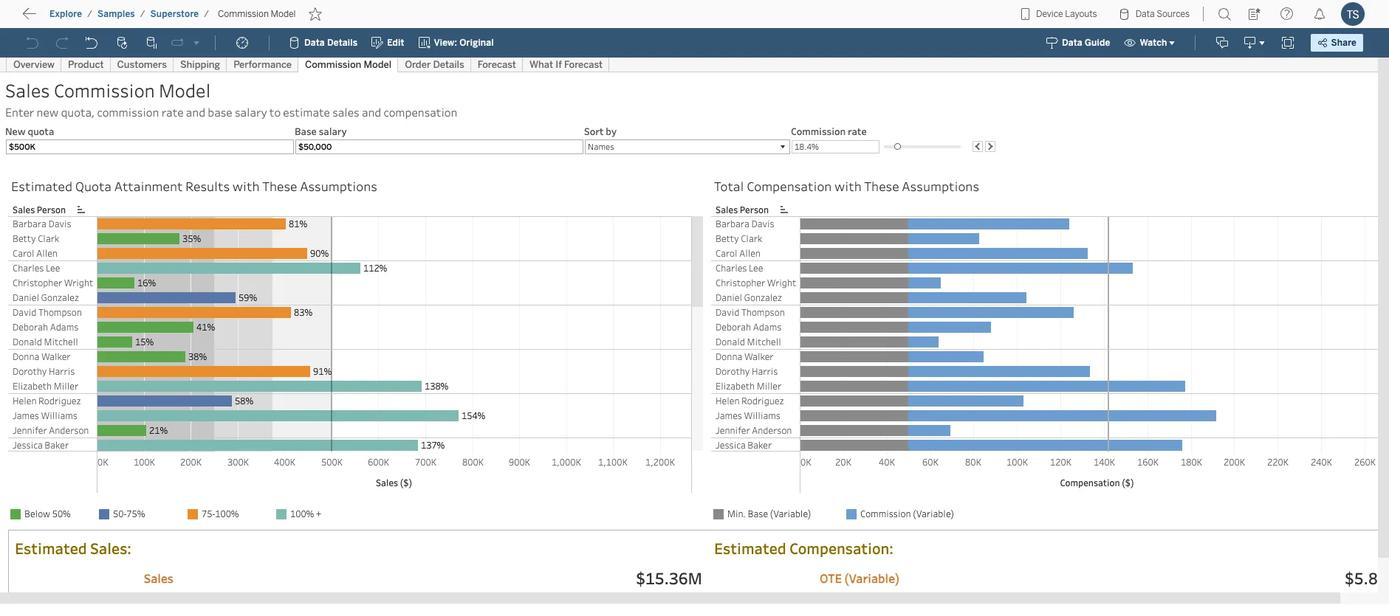 Task type: locate. For each thing, give the bounding box(es) containing it.
to
[[66, 11, 78, 25]]

/
[[87, 9, 92, 19], [140, 9, 145, 19], [204, 9, 209, 19]]

skip to content
[[38, 11, 127, 25]]

0 horizontal spatial /
[[87, 9, 92, 19]]

samples link
[[97, 8, 136, 20]]

/ right samples link
[[140, 9, 145, 19]]

model
[[271, 9, 296, 19]]

2 / from the left
[[140, 9, 145, 19]]

superstore
[[150, 9, 199, 19]]

/ right superstore
[[204, 9, 209, 19]]

commission model element
[[214, 9, 300, 19]]

1 horizontal spatial /
[[140, 9, 145, 19]]

explore
[[49, 9, 82, 19]]

commission
[[218, 9, 269, 19]]

skip
[[38, 11, 63, 25]]

/ right to
[[87, 9, 92, 19]]

2 horizontal spatial /
[[204, 9, 209, 19]]



Task type: vqa. For each thing, say whether or not it's contained in the screenshot.
Samples
yes



Task type: describe. For each thing, give the bounding box(es) containing it.
1 / from the left
[[87, 9, 92, 19]]

explore link
[[49, 8, 83, 20]]

3 / from the left
[[204, 9, 209, 19]]

superstore link
[[150, 8, 200, 20]]

explore / samples / superstore /
[[49, 9, 209, 19]]

content
[[81, 11, 127, 25]]

commission model
[[218, 9, 296, 19]]

skip to content link
[[35, 8, 151, 28]]

samples
[[97, 9, 135, 19]]



